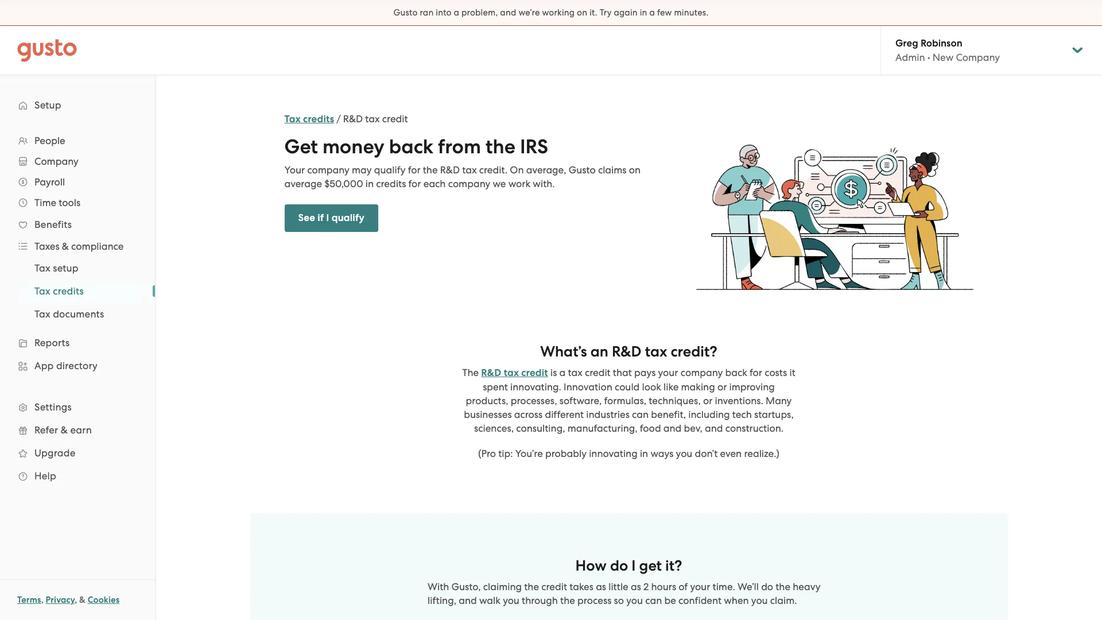 Task type: locate. For each thing, give the bounding box(es) containing it.
credit inside tax credits / r&d tax credit
[[382, 113, 408, 125]]

gusto left claims
[[569, 164, 596, 176]]

0 horizontal spatial or
[[704, 395, 713, 407]]

1 vertical spatial your
[[691, 581, 711, 593]]

1 horizontal spatial a
[[560, 367, 566, 378]]

r&d right /
[[343, 113, 363, 125]]

processes,
[[511, 395, 557, 407]]

average
[[285, 178, 322, 190]]

tax inside tax setup link
[[34, 262, 50, 274]]

1 horizontal spatial i
[[632, 557, 636, 575]]

tax documents link
[[21, 304, 144, 325]]

r&d
[[343, 113, 363, 125], [440, 164, 460, 176], [612, 343, 642, 361], [482, 367, 502, 379]]

0 horizontal spatial company
[[307, 164, 350, 176]]

1 vertical spatial &
[[61, 424, 68, 436]]

problem,
[[462, 7, 498, 18]]

a right is
[[560, 367, 566, 378]]

credits left each
[[376, 178, 406, 190]]

1 vertical spatial gusto
[[569, 164, 596, 176]]

tax inside tax credits / r&d tax credit
[[365, 113, 380, 125]]

consulting,
[[517, 423, 565, 434]]

tax for tax setup
[[34, 262, 50, 274]]

r&d up that
[[612, 343, 642, 361]]

1 vertical spatial do
[[762, 581, 774, 593]]

do
[[610, 557, 629, 575], [762, 581, 774, 593]]

payroll button
[[11, 172, 144, 192]]

your up like
[[659, 367, 679, 378]]

cookies button
[[88, 593, 120, 607]]

1 vertical spatial tax credits link
[[21, 281, 144, 302]]

you down claiming
[[503, 595, 520, 606]]

gusto left ran
[[394, 7, 418, 18]]

0 vertical spatial back
[[389, 135, 434, 159]]

tax inside "tax documents" "link"
[[34, 308, 50, 320]]

new
[[933, 52, 954, 63]]

we'll
[[738, 581, 759, 593]]

credit up "through"
[[542, 581, 568, 593]]

credits for tax credits
[[53, 285, 84, 297]]

2 vertical spatial in
[[640, 448, 649, 459]]

back up each
[[389, 135, 434, 159]]

tech
[[733, 409, 752, 420]]

tax up the 'money'
[[365, 113, 380, 125]]

i right if
[[327, 212, 329, 224]]

company up $50,000
[[307, 164, 350, 176]]

tax for tax documents
[[34, 308, 50, 320]]

credits inside get money back from the irs your company may qualify for the r&d tax credit. on average, gusto claims on average $50,000 in credits for each company we work with.
[[376, 178, 406, 190]]

0 vertical spatial qualify
[[374, 164, 406, 176]]

r&d up each
[[440, 164, 460, 176]]

company button
[[11, 151, 144, 172]]

ran
[[420, 7, 434, 18]]

you left don't in the bottom of the page
[[676, 448, 693, 459]]

refer
[[34, 424, 58, 436]]

earn
[[70, 424, 92, 436]]

1 vertical spatial or
[[704, 395, 713, 407]]

1 horizontal spatial back
[[726, 367, 748, 378]]

& left earn
[[61, 424, 68, 436]]

tax up pays
[[645, 343, 668, 361]]

or up including
[[704, 395, 713, 407]]

a left few at the right
[[650, 7, 655, 18]]

0 horizontal spatial credits
[[53, 285, 84, 297]]

company down credit.
[[448, 178, 491, 190]]

1 vertical spatial back
[[726, 367, 748, 378]]

tax documents
[[34, 308, 104, 320]]

making
[[681, 381, 716, 393]]

or up inventions.
[[718, 381, 727, 393]]

hours
[[652, 581, 677, 593]]

do up little
[[610, 557, 629, 575]]

you
[[676, 448, 693, 459], [503, 595, 520, 606], [627, 595, 643, 606], [752, 595, 768, 606]]

1 vertical spatial qualify
[[332, 212, 365, 224]]

company right new on the right top of page
[[957, 52, 1001, 63]]

2 vertical spatial credits
[[53, 285, 84, 297]]

as left 2
[[631, 581, 641, 593]]

2 vertical spatial company
[[681, 367, 723, 378]]

what's
[[541, 343, 587, 361]]

credit?
[[671, 343, 718, 361]]

it.
[[590, 7, 598, 18]]

in inside get money back from the irs your company may qualify for the r&d tax credit. on average, gusto claims on average $50,000 in credits for each company we work with.
[[366, 178, 374, 190]]

benefits
[[34, 219, 72, 230]]

i inside button
[[327, 212, 329, 224]]

look
[[642, 381, 662, 393]]

tax inside is a tax credit that pays your company back for costs it spent innovating. innovation could look like making or improving products, processes, software, formulas, techniques, or inventions. many businesses across different industries can benefit, including tech startups, sciences, consulting, manufacturing, food and bev, and construction.
[[568, 367, 583, 378]]

reports link
[[11, 333, 144, 353]]

your inside is a tax credit that pays your company back for costs it spent innovating. innovation could look like making or improving products, processes, software, formulas, techniques, or inventions. many businesses across different industries can benefit, including tech startups, sciences, consulting, manufacturing, food and bev, and construction.
[[659, 367, 679, 378]]

1 horizontal spatial company
[[957, 52, 1001, 63]]

can down 2
[[646, 595, 662, 606]]

list containing tax setup
[[0, 257, 155, 326]]

home image
[[17, 39, 77, 62]]

qualify right if
[[332, 212, 365, 224]]

company inside dropdown button
[[34, 156, 79, 167]]

or
[[718, 381, 727, 393], [704, 395, 713, 407]]

•
[[928, 52, 931, 63]]

tax down tax credits
[[34, 308, 50, 320]]

0 vertical spatial gusto
[[394, 7, 418, 18]]

0 vertical spatial can
[[632, 409, 649, 420]]

help
[[34, 470, 56, 482]]

1 horizontal spatial as
[[631, 581, 641, 593]]

credit up the 'money'
[[382, 113, 408, 125]]

privacy link
[[46, 595, 75, 605]]

1 vertical spatial company
[[34, 156, 79, 167]]

0 horizontal spatial a
[[454, 7, 460, 18]]

the
[[462, 367, 479, 378]]

1 horizontal spatial or
[[718, 381, 727, 393]]

credit up innovation
[[585, 367, 611, 378]]

settings
[[34, 401, 72, 413]]

2 vertical spatial for
[[750, 367, 763, 378]]

startups,
[[755, 409, 794, 420]]

setup
[[53, 262, 79, 274]]

minutes.
[[675, 7, 709, 18]]

construction.
[[726, 423, 784, 434]]

your up confident
[[691, 581, 711, 593]]

tax credits link
[[285, 113, 334, 125], [21, 281, 144, 302]]

in right the again
[[640, 7, 648, 18]]

0 horizontal spatial ,
[[41, 595, 44, 605]]

in down may
[[366, 178, 374, 190]]

0 horizontal spatial company
[[34, 156, 79, 167]]

gusto navigation element
[[0, 75, 155, 506]]

0 vertical spatial tax credits link
[[285, 113, 334, 125]]

& for compliance
[[62, 241, 69, 252]]

credits up tax documents
[[53, 285, 84, 297]]

for up improving
[[750, 367, 763, 378]]

0 vertical spatial your
[[659, 367, 679, 378]]

1 horizontal spatial gusto
[[569, 164, 596, 176]]

1 horizontal spatial do
[[762, 581, 774, 593]]

company down people
[[34, 156, 79, 167]]

tax up innovation
[[568, 367, 583, 378]]

for right may
[[408, 164, 421, 176]]

can inside with gusto, claiming the credit takes as little as 2 hours of your time. we'll do the heavy lifting, and walk you through the process so you can be confident when you claim.
[[646, 595, 662, 606]]

0 horizontal spatial qualify
[[332, 212, 365, 224]]

credit.
[[479, 164, 508, 176]]

tax down tax setup in the top left of the page
[[34, 285, 50, 297]]

tax down taxes
[[34, 262, 50, 274]]

r&d up the spent
[[482, 367, 502, 379]]

and down gusto,
[[459, 595, 477, 606]]

i
[[327, 212, 329, 224], [632, 557, 636, 575]]

0 horizontal spatial your
[[659, 367, 679, 378]]

credits
[[303, 113, 334, 125], [376, 178, 406, 190], [53, 285, 84, 297]]

0 vertical spatial company
[[957, 52, 1001, 63]]

tax
[[285, 113, 301, 125], [34, 262, 50, 274], [34, 285, 50, 297], [34, 308, 50, 320]]

as up process
[[596, 581, 607, 593]]

1 horizontal spatial your
[[691, 581, 711, 593]]

/
[[337, 113, 341, 125]]

0 horizontal spatial do
[[610, 557, 629, 575]]

1 horizontal spatial company
[[448, 178, 491, 190]]

a right into
[[454, 7, 460, 18]]

tax credits link up "tax documents" "link"
[[21, 281, 144, 302]]

0 vertical spatial or
[[718, 381, 727, 393]]

products,
[[466, 395, 509, 407]]

tax left credit.
[[463, 164, 477, 176]]

app
[[34, 360, 54, 372]]

for
[[408, 164, 421, 176], [409, 178, 421, 190], [750, 367, 763, 378]]

& left the 'cookies'
[[79, 595, 86, 605]]

for left each
[[409, 178, 421, 190]]

can inside is a tax credit that pays your company back for costs it spent innovating. innovation could look like making or improving products, processes, software, formulas, techniques, or inventions. many businesses across different industries can benefit, including tech startups, sciences, consulting, manufacturing, food and bev, and construction.
[[632, 409, 649, 420]]

qualify inside button
[[332, 212, 365, 224]]

the r&d tax credit
[[462, 367, 548, 379]]

1 horizontal spatial on
[[629, 164, 641, 176]]

i left get
[[632, 557, 636, 575]]

again
[[614, 7, 638, 18]]

how
[[576, 557, 607, 575]]

taxes & compliance
[[34, 241, 124, 252]]

0 vertical spatial credits
[[303, 113, 334, 125]]

0 horizontal spatial on
[[577, 7, 588, 18]]

can up food
[[632, 409, 649, 420]]

, left the 'cookies'
[[75, 595, 77, 605]]

i for if
[[327, 212, 329, 224]]

2 vertical spatial &
[[79, 595, 86, 605]]

on left it.
[[577, 7, 588, 18]]

0 horizontal spatial back
[[389, 135, 434, 159]]

the up claim.
[[776, 581, 791, 593]]

documents
[[53, 308, 104, 320]]

tax credits link up get
[[285, 113, 334, 125]]

we're
[[519, 7, 540, 18]]

app directory link
[[11, 356, 144, 376]]

1 vertical spatial i
[[632, 557, 636, 575]]

0 horizontal spatial as
[[596, 581, 607, 593]]

&
[[62, 241, 69, 252], [61, 424, 68, 436], [79, 595, 86, 605]]

try
[[600, 7, 612, 18]]

you're
[[516, 448, 543, 459]]

1 vertical spatial on
[[629, 164, 641, 176]]

get
[[640, 557, 662, 575]]

(pro tip: you're probably innovating in ways you don't even realize.)
[[478, 448, 780, 459]]

1 list from the top
[[0, 130, 155, 488]]

2 list from the top
[[0, 257, 155, 326]]

the up credit.
[[486, 135, 516, 159]]

0 vertical spatial &
[[62, 241, 69, 252]]

0 vertical spatial i
[[327, 212, 329, 224]]

tax up get
[[285, 113, 301, 125]]

company
[[957, 52, 1001, 63], [34, 156, 79, 167]]

0 vertical spatial in
[[640, 7, 648, 18]]

2 horizontal spatial credits
[[376, 178, 406, 190]]

0 horizontal spatial i
[[327, 212, 329, 224]]

and inside with gusto, claiming the credit takes as little as 2 hours of your time. we'll do the heavy lifting, and walk you through the process so you can be confident when you claim.
[[459, 595, 477, 606]]

1 horizontal spatial credits
[[303, 113, 334, 125]]

claim.
[[771, 595, 798, 606]]

1 vertical spatial credits
[[376, 178, 406, 190]]

may
[[352, 164, 372, 176]]

list
[[0, 130, 155, 488], [0, 257, 155, 326]]

& inside dropdown button
[[62, 241, 69, 252]]

& right taxes
[[62, 241, 69, 252]]

credit
[[382, 113, 408, 125], [522, 367, 548, 379], [585, 367, 611, 378], [542, 581, 568, 593]]

company inside is a tax credit that pays your company back for costs it spent innovating. innovation could look like making or improving products, processes, software, formulas, techniques, or inventions. many businesses across different industries can benefit, including tech startups, sciences, consulting, manufacturing, food and bev, and construction.
[[681, 367, 723, 378]]

0 horizontal spatial gusto
[[394, 7, 418, 18]]

2 horizontal spatial company
[[681, 367, 723, 378]]

1 horizontal spatial ,
[[75, 595, 77, 605]]

and down including
[[705, 423, 723, 434]]

time
[[34, 197, 56, 208]]

back
[[389, 135, 434, 159], [726, 367, 748, 378]]

time.
[[713, 581, 736, 593]]

credits inside list
[[53, 285, 84, 297]]

a
[[454, 7, 460, 18], [650, 7, 655, 18], [560, 367, 566, 378]]

in
[[640, 7, 648, 18], [366, 178, 374, 190], [640, 448, 649, 459]]

robinson
[[921, 37, 963, 49]]

of
[[679, 581, 688, 593]]

businesses
[[464, 409, 512, 420]]

in left ways
[[640, 448, 649, 459]]

back up improving
[[726, 367, 748, 378]]

gusto inside get money back from the irs your company may qualify for the r&d tax credit. on average, gusto claims on average $50,000 in credits for each company we work with.
[[569, 164, 596, 176]]

company up making
[[681, 367, 723, 378]]

don't
[[695, 448, 718, 459]]

, left privacy link
[[41, 595, 44, 605]]

qualify right may
[[374, 164, 406, 176]]

so
[[614, 595, 624, 606]]

including
[[689, 409, 730, 420]]

when
[[724, 595, 749, 606]]

company inside greg robinson admin • new company
[[957, 52, 1001, 63]]

1 vertical spatial in
[[366, 178, 374, 190]]

you right so
[[627, 595, 643, 606]]

do right we'll on the right of the page
[[762, 581, 774, 593]]

settings link
[[11, 397, 144, 418]]

1 horizontal spatial qualify
[[374, 164, 406, 176]]

0 vertical spatial company
[[307, 164, 350, 176]]

credits left /
[[303, 113, 334, 125]]

& for earn
[[61, 424, 68, 436]]

1 vertical spatial can
[[646, 595, 662, 606]]

on right claims
[[629, 164, 641, 176]]

the down takes
[[561, 595, 575, 606]]



Task type: describe. For each thing, give the bounding box(es) containing it.
0 horizontal spatial tax credits link
[[21, 281, 144, 302]]

2
[[644, 581, 649, 593]]

refer & earn link
[[11, 420, 144, 441]]

average,
[[527, 164, 567, 176]]

innovating.
[[511, 381, 562, 393]]

people
[[34, 135, 65, 146]]

costs
[[765, 367, 788, 378]]

r&d inside tax credits / r&d tax credit
[[343, 113, 363, 125]]

help link
[[11, 466, 144, 486]]

credit inside is a tax credit that pays your company back for costs it spent innovating. innovation could look like making or improving products, processes, software, formulas, techniques, or inventions. many businesses across different industries can benefit, including tech startups, sciences, consulting, manufacturing, food and bev, and construction.
[[585, 367, 611, 378]]

that
[[613, 367, 632, 378]]

1 vertical spatial for
[[409, 178, 421, 190]]

improving
[[730, 381, 775, 393]]

setup
[[34, 99, 61, 111]]

for inside is a tax credit that pays your company back for costs it spent innovating. innovation could look like making or improving products, processes, software, formulas, techniques, or inventions. many businesses across different industries can benefit, including tech startups, sciences, consulting, manufacturing, food and bev, and construction.
[[750, 367, 763, 378]]

qualify inside get money back from the irs your company may qualify for the r&d tax credit. on average, gusto claims on average $50,000 in credits for each company we work with.
[[374, 164, 406, 176]]

takes
[[570, 581, 594, 593]]

2 as from the left
[[631, 581, 641, 593]]

i for do
[[632, 557, 636, 575]]

from
[[438, 135, 481, 159]]

1 vertical spatial company
[[448, 178, 491, 190]]

greg
[[896, 37, 919, 49]]

each
[[424, 178, 446, 190]]

the up "through"
[[525, 581, 539, 593]]

gusto,
[[452, 581, 481, 593]]

company for is
[[681, 367, 723, 378]]

few
[[658, 7, 672, 18]]

tax for tax credits
[[34, 285, 50, 297]]

inventions.
[[715, 395, 764, 407]]

1 , from the left
[[41, 595, 44, 605]]

r&d inside get money back from the irs your company may qualify for the r&d tax credit. on average, gusto claims on average $50,000 in credits for each company we work with.
[[440, 164, 460, 176]]

credits for tax credits / r&d tax credit
[[303, 113, 334, 125]]

and left we're
[[500, 7, 517, 18]]

your inside with gusto, claiming the credit takes as little as 2 hours of your time. we'll do the heavy lifting, and walk you through the process so you can be confident when you claim.
[[691, 581, 711, 593]]

confident
[[679, 595, 722, 606]]

credit up "innovating."
[[522, 367, 548, 379]]

with gusto, claiming the credit takes as little as 2 hours of your time. we'll do the heavy lifting, and walk you through the process so you can be confident when you claim.
[[428, 581, 821, 606]]

2 horizontal spatial a
[[650, 7, 655, 18]]

upgrade
[[34, 447, 76, 459]]

techniques,
[[649, 395, 701, 407]]

could
[[615, 381, 640, 393]]

if
[[318, 212, 324, 224]]

walk
[[480, 595, 501, 606]]

1 horizontal spatial tax credits link
[[285, 113, 334, 125]]

through
[[522, 595, 558, 606]]

taxes & compliance button
[[11, 236, 144, 257]]

1 as from the left
[[596, 581, 607, 593]]

$50,000
[[325, 178, 363, 190]]

benefits link
[[11, 214, 144, 235]]

the up each
[[423, 164, 438, 176]]

tax credits / r&d tax credit
[[285, 113, 408, 125]]

innovation
[[564, 381, 613, 393]]

2 , from the left
[[75, 595, 77, 605]]

with.
[[533, 178, 555, 190]]

it
[[790, 367, 796, 378]]

food
[[640, 423, 661, 434]]

see if i qualify
[[298, 212, 365, 224]]

even
[[721, 448, 742, 459]]

tax for tax credits / r&d tax credit
[[285, 113, 301, 125]]

0 vertical spatial do
[[610, 557, 629, 575]]

across
[[514, 409, 543, 420]]

privacy
[[46, 595, 75, 605]]

tax inside get money back from the irs your company may qualify for the r&d tax credit. on average, gusto claims on average $50,000 in credits for each company we work with.
[[463, 164, 477, 176]]

credit inside with gusto, claiming the credit takes as little as 2 hours of your time. we'll do the heavy lifting, and walk you through the process so you can be confident when you claim.
[[542, 581, 568, 593]]

we
[[493, 178, 506, 190]]

what's an r&d tax credit?
[[541, 343, 718, 361]]

back inside is a tax credit that pays your company back for costs it spent innovating. innovation could look like making or improving products, processes, software, formulas, techniques, or inventions. many businesses across different industries can benefit, including tech startups, sciences, consulting, manufacturing, food and bev, and construction.
[[726, 367, 748, 378]]

benefit,
[[652, 409, 686, 420]]

and down benefit,
[[664, 423, 682, 434]]

get money back from the irs your company may qualify for the r&d tax credit. on average, gusto claims on average $50,000 in credits for each company we work with.
[[285, 135, 641, 190]]

app directory
[[34, 360, 98, 372]]

into
[[436, 7, 452, 18]]

gusto ran into a problem, and we're working on it. try again in a few minutes.
[[394, 7, 709, 18]]

terms
[[17, 595, 41, 605]]

industries
[[587, 409, 630, 420]]

do inside with gusto, claiming the credit takes as little as 2 hours of your time. we'll do the heavy lifting, and walk you through the process so you can be confident when you claim.
[[762, 581, 774, 593]]

tools
[[59, 197, 81, 208]]

you down we'll on the right of the page
[[752, 595, 768, 606]]

bev,
[[684, 423, 703, 434]]

many
[[766, 395, 792, 407]]

realize.)
[[745, 448, 780, 459]]

time tools
[[34, 197, 81, 208]]

a inside is a tax credit that pays your company back for costs it spent innovating. innovation could look like making or improving products, processes, software, formulas, techniques, or inventions. many businesses across different industries can benefit, including tech startups, sciences, consulting, manufacturing, food and bev, and construction.
[[560, 367, 566, 378]]

r&d tax credit link
[[482, 367, 548, 379]]

manufacturing,
[[568, 423, 638, 434]]

lifting,
[[428, 595, 457, 606]]

cookies
[[88, 595, 120, 605]]

0 vertical spatial for
[[408, 164, 421, 176]]

irs
[[520, 135, 548, 159]]

(pro
[[478, 448, 496, 459]]

taxes
[[34, 241, 60, 252]]

with
[[428, 581, 449, 593]]

be
[[665, 595, 677, 606]]

people button
[[11, 130, 144, 151]]

work
[[509, 178, 531, 190]]

tax setup link
[[21, 258, 144, 279]]

0 vertical spatial on
[[577, 7, 588, 18]]

pays
[[635, 367, 656, 378]]

see if i qualify button
[[285, 204, 378, 232]]

spent
[[483, 381, 508, 393]]

get
[[285, 135, 318, 159]]

back inside get money back from the irs your company may qualify for the r&d tax credit. on average, gusto claims on average $50,000 in credits for each company we work with.
[[389, 135, 434, 159]]

directory
[[56, 360, 98, 372]]

little
[[609, 581, 629, 593]]

tax up the spent
[[504, 367, 519, 379]]

on inside get money back from the irs your company may qualify for the r&d tax credit. on average, gusto claims on average $50,000 in credits for each company we work with.
[[629, 164, 641, 176]]

terms link
[[17, 595, 41, 605]]

claiming
[[484, 581, 522, 593]]

compliance
[[71, 241, 124, 252]]

it?
[[666, 557, 683, 575]]

list containing people
[[0, 130, 155, 488]]

formulas,
[[605, 395, 647, 407]]

tax setup
[[34, 262, 79, 274]]

company for get
[[307, 164, 350, 176]]

innovating
[[589, 448, 638, 459]]

on
[[510, 164, 524, 176]]



